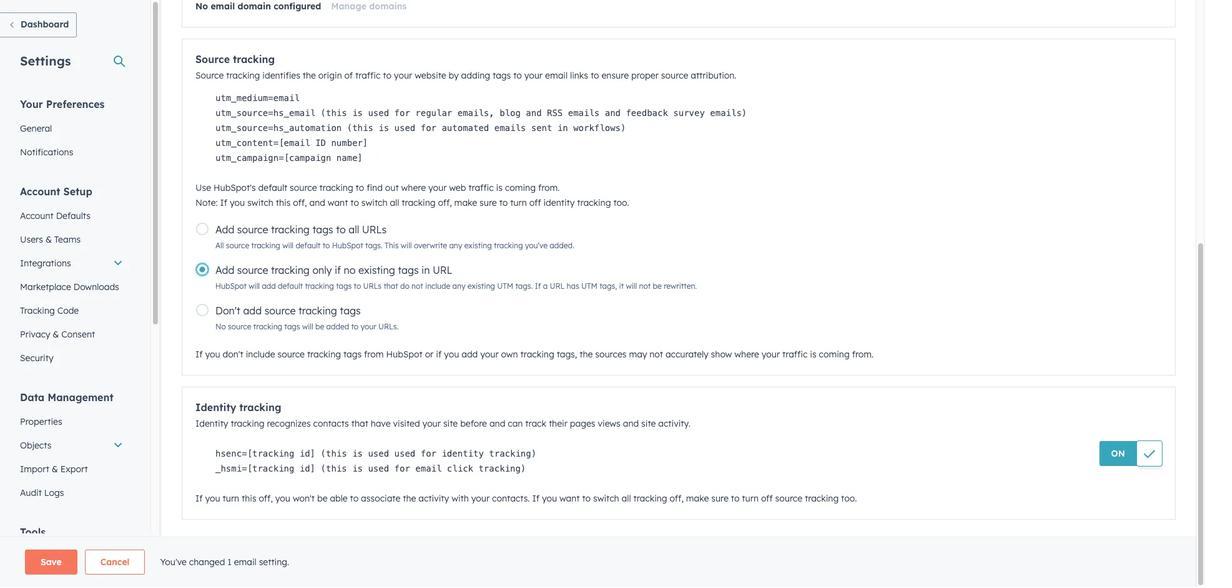 Task type: locate. For each thing, give the bounding box(es) containing it.
urls inside add source tracking tags to all urls all source tracking will default to hubspot tags. this will overwrite any existing tracking you've added.
[[362, 224, 387, 236]]

the inside source tracking source tracking identifies the origin of traffic to your website by adding tags to your email links to ensure proper source attribution.
[[303, 70, 316, 81]]

(this
[[321, 108, 347, 118], [347, 123, 373, 133], [321, 449, 347, 459], [321, 464, 347, 474]]

no
[[195, 1, 208, 12], [215, 322, 226, 332]]

1 vertical spatial &
[[53, 329, 59, 340]]

2 horizontal spatial turn
[[742, 493, 759, 505]]

where right show
[[735, 349, 759, 360]]

source inside add source tracking only if no existing tags in url hubspot will add default tracking tags to urls that do not include any existing utm tags. if a url has utm tags, it will not be rewritten.
[[237, 264, 268, 277]]

for down regular
[[421, 123, 436, 133]]

any
[[449, 241, 462, 250], [452, 282, 466, 291]]

0 horizontal spatial url
[[433, 264, 452, 277]]

import & export link
[[12, 458, 131, 481]]

account setup element
[[12, 185, 131, 370]]

default down utm_campaign=[campaign
[[258, 182, 287, 194]]

id] up won't
[[300, 464, 315, 474]]

utm_medium=email utm_source=hs_email (this is used for regular emails, blog and rss emails and feedback survey emails) utm_source=hs_automation (this is used for automated emails sent in workflows) utm_content=[email id number] utm_campaign=[campaign name]
[[215, 93, 747, 163]]

you down hubspot's
[[230, 197, 245, 209]]

& inside 'link'
[[46, 234, 52, 245]]

identity inside 'hsenc=[tracking id] (this is used used for identity tracking) _hsmi=[tracking id] (this is used for email click tracking)'
[[442, 449, 484, 459]]

this inside use hubspot's default source tracking to find out where your web traffic is coming from. note: if you switch this off, and want to switch all tracking off, make sure to turn off identity tracking too.
[[276, 197, 291, 209]]

hsenc=[tracking id] (this is used used for identity tracking) _hsmi=[tracking id] (this is used for email click tracking)
[[215, 449, 536, 474]]

hubspot left or in the left bottom of the page
[[386, 349, 423, 360]]

include inside add source tracking only if no existing tags in url hubspot will add default tracking tags to urls that do not include any existing utm tags. if a url has utm tags, it will not be rewritten.
[[425, 282, 450, 291]]

where right out
[[401, 182, 426, 194]]

utm right has
[[581, 282, 597, 291]]

to inside don't add source tracking tags no source tracking tags will be added to your urls.
[[351, 322, 359, 332]]

audit logs
[[20, 488, 64, 499]]

0 horizontal spatial no
[[195, 1, 208, 12]]

add inside add source tracking tags to all urls all source tracking will default to hubspot tags. this will overwrite any existing tracking you've added.
[[215, 224, 234, 236]]

2 vertical spatial traffic
[[782, 349, 808, 360]]

with
[[452, 493, 469, 505]]

origin
[[318, 70, 342, 81]]

site left before
[[443, 418, 458, 430]]

coming inside use hubspot's default source tracking to find out where your web traffic is coming from. note: if you switch this off, and want to switch all tracking off, make sure to turn off identity tracking too.
[[505, 182, 536, 194]]

0 vertical spatial all
[[390, 197, 399, 209]]

& for teams
[[46, 234, 52, 245]]

default up only
[[296, 241, 321, 250]]

off inside use hubspot's default source tracking to find out where your web traffic is coming from. note: if you switch this off, and want to switch all tracking off, make sure to turn off identity tracking too.
[[529, 197, 541, 209]]

0 vertical spatial sure
[[480, 197, 497, 209]]

1 vertical spatial this
[[242, 493, 256, 505]]

1 vertical spatial existing
[[358, 264, 395, 277]]

(this up the number]
[[347, 123, 373, 133]]

urls
[[362, 224, 387, 236], [363, 282, 382, 291]]

2 vertical spatial &
[[52, 464, 58, 475]]

1 site from the left
[[443, 418, 458, 430]]

security
[[20, 353, 53, 364]]

2 vertical spatial the
[[403, 493, 416, 505]]

tags, left sources
[[557, 349, 577, 360]]

manage domains
[[331, 1, 407, 12]]

0 vertical spatial add
[[262, 282, 276, 291]]

tags left from
[[343, 349, 362, 360]]

switch
[[247, 197, 273, 209], [361, 197, 387, 209], [593, 493, 619, 505]]

tags. left this
[[365, 241, 383, 250]]

1 vertical spatial hubspot
[[215, 282, 247, 291]]

hubspot inside add source tracking only if no existing tags in url hubspot will add default tracking tags to urls that do not include any existing utm tags. if a url has utm tags, it will not be rewritten.
[[215, 282, 247, 291]]

1 vertical spatial from.
[[852, 349, 874, 360]]

1 vertical spatial urls
[[363, 282, 382, 291]]

1 add from the top
[[215, 224, 234, 236]]

add left own
[[462, 349, 478, 360]]

if
[[220, 197, 227, 209], [535, 282, 541, 291], [195, 349, 203, 360], [195, 493, 203, 505], [532, 493, 540, 505]]

will
[[282, 241, 294, 250], [401, 241, 412, 250], [249, 282, 260, 291], [626, 282, 637, 291], [302, 322, 313, 332]]

utm left a
[[497, 282, 513, 291]]

1 vertical spatial the
[[580, 349, 593, 360]]

can
[[508, 418, 523, 430]]

tracking
[[233, 53, 275, 66], [226, 70, 260, 81], [319, 182, 353, 194], [402, 197, 436, 209], [577, 197, 611, 209], [271, 224, 310, 236], [251, 241, 280, 250], [494, 241, 523, 250], [271, 264, 310, 277], [305, 282, 334, 291], [298, 305, 337, 317], [253, 322, 282, 332], [307, 349, 341, 360], [520, 349, 554, 360], [239, 402, 281, 414], [231, 418, 265, 430], [633, 493, 667, 505], [805, 493, 839, 505]]

email left links on the top left
[[545, 70, 568, 81]]

for left regular
[[394, 108, 410, 118]]

and up sent
[[526, 108, 542, 118]]

account for account setup
[[20, 185, 60, 198]]

1 horizontal spatial site
[[641, 418, 656, 430]]

and
[[526, 108, 542, 118], [605, 108, 621, 118], [309, 197, 325, 209], [489, 418, 505, 430], [623, 418, 639, 430]]

from.
[[538, 182, 560, 194], [852, 349, 874, 360]]

contacts
[[313, 418, 349, 430]]

2 add from the top
[[215, 264, 234, 277]]

1 identity from the top
[[195, 402, 236, 414]]

1 horizontal spatial all
[[390, 197, 399, 209]]

0 horizontal spatial the
[[303, 70, 316, 81]]

to
[[383, 70, 392, 81], [513, 70, 522, 81], [591, 70, 599, 81], [356, 182, 364, 194], [350, 197, 359, 209], [499, 197, 508, 209], [336, 224, 346, 236], [323, 241, 330, 250], [354, 282, 361, 291], [351, 322, 359, 332], [350, 493, 359, 505], [582, 493, 591, 505], [731, 493, 740, 505]]

tags
[[493, 70, 511, 81], [312, 224, 333, 236], [398, 264, 419, 277], [336, 282, 352, 291], [340, 305, 361, 317], [284, 322, 300, 332], [343, 349, 362, 360]]

add source tracking only if no existing tags in url hubspot will add default tracking tags to urls that do not include any existing utm tags. if a url has utm tags, it will not be rewritten.
[[215, 264, 697, 291]]

0 vertical spatial any
[[449, 241, 462, 250]]

no down don't
[[215, 322, 226, 332]]

& for consent
[[53, 329, 59, 340]]

1 horizontal spatial utm
[[581, 282, 597, 291]]

save button
[[25, 550, 77, 575]]

1 horizontal spatial where
[[735, 349, 759, 360]]

0 horizontal spatial too.
[[613, 197, 629, 209]]

identity up "click"
[[442, 449, 484, 459]]

0 horizontal spatial traffic
[[355, 70, 381, 81]]

consent
[[61, 329, 95, 340]]

tracking)
[[489, 449, 536, 459], [479, 464, 526, 474]]

if right or in the left bottom of the page
[[436, 349, 442, 360]]

0 vertical spatial off
[[529, 197, 541, 209]]

hubspot up no
[[332, 241, 363, 250]]

1 vertical spatial id]
[[300, 464, 315, 474]]

0 vertical spatial emails
[[568, 108, 600, 118]]

1 horizontal spatial coming
[[819, 349, 850, 360]]

&
[[46, 234, 52, 245], [53, 329, 59, 340], [52, 464, 58, 475]]

utm_source=hs_automation
[[215, 123, 342, 133]]

0 vertical spatial existing
[[464, 241, 492, 250]]

users & teams
[[20, 234, 81, 245]]

and right views
[[623, 418, 639, 430]]

users
[[20, 234, 43, 245]]

identity
[[544, 197, 575, 209], [442, 449, 484, 459]]

tracking) up contacts.
[[479, 464, 526, 474]]

1 horizontal spatial make
[[686, 493, 709, 505]]

1 vertical spatial too.
[[841, 493, 857, 505]]

and left can on the left bottom
[[489, 418, 505, 430]]

account up users
[[20, 210, 54, 222]]

hubspot up don't
[[215, 282, 247, 291]]

0 vertical spatial that
[[384, 282, 398, 291]]

you've
[[525, 241, 548, 250]]

2 horizontal spatial switch
[[593, 493, 619, 505]]

1 vertical spatial source
[[195, 70, 224, 81]]

in down overwrite
[[422, 264, 430, 277]]

tracking code link
[[12, 299, 131, 323]]

number]
[[331, 138, 368, 148]]

not for url
[[412, 282, 423, 291]]

2 vertical spatial hubspot
[[386, 349, 423, 360]]

1 vertical spatial emails
[[494, 123, 526, 133]]

you left won't
[[275, 493, 290, 505]]

tags. left a
[[515, 282, 533, 291]]

not
[[412, 282, 423, 291], [639, 282, 651, 291], [650, 349, 663, 360]]

0 vertical spatial identity
[[195, 402, 236, 414]]

& right users
[[46, 234, 52, 245]]

any right the do
[[452, 282, 466, 291]]

add for don't
[[462, 349, 478, 360]]

tags, inside add source tracking only if no existing tags in url hubspot will add default tracking tags to urls that do not include any existing utm tags. if a url has utm tags, it will not be rewritten.
[[600, 282, 617, 291]]

0 horizontal spatial hubspot
[[215, 282, 247, 291]]

1 vertical spatial tags.
[[515, 282, 533, 291]]

& right privacy
[[53, 329, 59, 340]]

don't add source tracking tags no source tracking tags will be added to your urls.
[[215, 305, 399, 332]]

and down id
[[309, 197, 325, 209]]

add right don't
[[243, 305, 262, 317]]

want down name]
[[328, 197, 348, 209]]

0 horizontal spatial tags.
[[365, 241, 383, 250]]

add down all
[[215, 264, 234, 277]]

account up account defaults
[[20, 185, 60, 198]]

0 vertical spatial account
[[20, 185, 60, 198]]

tracking code
[[20, 305, 79, 317]]

1 horizontal spatial sure
[[711, 493, 729, 505]]

0 vertical spatial the
[[303, 70, 316, 81]]

utm
[[497, 282, 513, 291], [581, 282, 597, 291]]

add
[[215, 224, 234, 236], [215, 264, 234, 277]]

1 vertical spatial off
[[761, 493, 773, 505]]

1 horizontal spatial turn
[[510, 197, 527, 209]]

0 horizontal spatial in
[[422, 264, 430, 277]]

not right may
[[650, 349, 663, 360]]

2 horizontal spatial the
[[580, 349, 593, 360]]

cancel button
[[85, 550, 145, 575]]

2 account from the top
[[20, 210, 54, 222]]

if left no
[[335, 264, 341, 277]]

is inside use hubspot's default source tracking to find out where your web traffic is coming from. note: if you switch this off, and want to switch all tracking off, make sure to turn off identity tracking too.
[[496, 182, 503, 194]]

_hsmi=[tracking
[[215, 464, 294, 474]]

emails
[[568, 108, 600, 118], [494, 123, 526, 133]]

that left the do
[[384, 282, 398, 291]]

be inside don't add source tracking tags no source tracking tags will be added to your urls.
[[315, 322, 324, 332]]

0 vertical spatial tags,
[[600, 282, 617, 291]]

0 horizontal spatial make
[[454, 197, 477, 209]]

click
[[447, 464, 473, 474]]

& left export
[[52, 464, 58, 475]]

any inside add source tracking tags to all urls all source tracking will default to hubspot tags. this will overwrite any existing tracking you've added.
[[449, 241, 462, 250]]

1 vertical spatial be
[[315, 322, 324, 332]]

0 vertical spatial be
[[653, 282, 662, 291]]

want right contacts.
[[560, 493, 580, 505]]

urls left the do
[[363, 282, 382, 291]]

2 horizontal spatial all
[[622, 493, 631, 505]]

tags,
[[600, 282, 617, 291], [557, 349, 577, 360]]

your left own
[[480, 349, 499, 360]]

0 horizontal spatial from.
[[538, 182, 560, 194]]

properties link
[[12, 410, 131, 434]]

any right overwrite
[[449, 241, 462, 250]]

the left origin
[[303, 70, 316, 81]]

0 horizontal spatial utm
[[497, 282, 513, 291]]

your left 'urls.'
[[361, 322, 376, 332]]

1 vertical spatial add
[[243, 305, 262, 317]]

attribution.
[[691, 70, 737, 81]]

1 vertical spatial in
[[422, 264, 430, 277]]

not right the do
[[412, 282, 423, 291]]

2 vertical spatial be
[[317, 493, 328, 505]]

0 horizontal spatial all
[[349, 224, 359, 236]]

1 vertical spatial default
[[296, 241, 321, 250]]

add inside don't add source tracking tags no source tracking tags will be added to your urls.
[[243, 305, 262, 317]]

this
[[276, 197, 291, 209], [242, 493, 256, 505]]

0 vertical spatial too.
[[613, 197, 629, 209]]

1 vertical spatial coming
[[819, 349, 850, 360]]

add for add source tracking only if no existing tags in url
[[215, 264, 234, 277]]

0 horizontal spatial where
[[401, 182, 426, 194]]

account defaults
[[20, 210, 91, 222]]

the
[[303, 70, 316, 81], [580, 349, 593, 360], [403, 493, 416, 505]]

your
[[394, 70, 412, 81], [524, 70, 543, 81], [428, 182, 447, 194], [361, 322, 376, 332], [480, 349, 499, 360], [762, 349, 780, 360], [422, 418, 441, 430], [471, 493, 490, 505]]

0 vertical spatial hubspot
[[332, 241, 363, 250]]

traffic
[[355, 70, 381, 81], [469, 182, 494, 194], [782, 349, 808, 360]]

0 vertical spatial make
[[454, 197, 477, 209]]

1 vertical spatial tags,
[[557, 349, 577, 360]]

0 horizontal spatial off
[[529, 197, 541, 209]]

2 horizontal spatial hubspot
[[386, 349, 423, 360]]

tags up added
[[340, 305, 361, 317]]

your right visited
[[422, 418, 441, 430]]

0 vertical spatial url
[[433, 264, 452, 277]]

0 vertical spatial include
[[425, 282, 450, 291]]

tags right adding
[[493, 70, 511, 81]]

be left added
[[315, 322, 324, 332]]

or
[[425, 349, 434, 360]]

1 horizontal spatial in
[[558, 123, 568, 133]]

0 vertical spatial in
[[558, 123, 568, 133]]

1 vertical spatial if
[[436, 349, 442, 360]]

tags, left it at the top right of page
[[600, 282, 617, 291]]

1 horizontal spatial want
[[560, 493, 580, 505]]

this down _hsmi=[tracking
[[242, 493, 256, 505]]

0 vertical spatial urls
[[362, 224, 387, 236]]

1 horizontal spatial from.
[[852, 349, 874, 360]]

2 vertical spatial add
[[462, 349, 478, 360]]

hubspot inside add source tracking tags to all urls all source tracking will default to hubspot tags. this will overwrite any existing tracking you've added.
[[332, 241, 363, 250]]

all inside use hubspot's default source tracking to find out where your web traffic is coming from. note: if you switch this off, and want to switch all tracking off, make sure to turn off identity tracking too.
[[390, 197, 399, 209]]

0 horizontal spatial that
[[351, 418, 368, 430]]

tags left added
[[284, 322, 300, 332]]

0 horizontal spatial switch
[[247, 197, 273, 209]]

add
[[262, 282, 276, 291], [243, 305, 262, 317], [462, 349, 478, 360]]

sure inside use hubspot's default source tracking to find out where your web traffic is coming from. note: if you switch this off, and want to switch all tracking off, make sure to turn off identity tracking too.
[[480, 197, 497, 209]]

be left 'able'
[[317, 493, 328, 505]]

& inside data management element
[[52, 464, 58, 475]]

1 horizontal spatial no
[[215, 322, 226, 332]]

this down utm_campaign=[campaign
[[276, 197, 291, 209]]

identity up added.
[[544, 197, 575, 209]]

0 vertical spatial coming
[[505, 182, 536, 194]]

hubspot
[[332, 241, 363, 250], [215, 282, 247, 291], [386, 349, 423, 360]]

tags down no
[[336, 282, 352, 291]]

marketplace downloads link
[[12, 275, 131, 299]]

1 account from the top
[[20, 185, 60, 198]]

preferences
[[46, 98, 105, 111]]

0 horizontal spatial want
[[328, 197, 348, 209]]

0 vertical spatial id]
[[300, 449, 315, 459]]

(this up 'able'
[[321, 464, 347, 474]]

url right a
[[550, 282, 565, 291]]

off,
[[293, 197, 307, 209], [438, 197, 452, 209], [259, 493, 273, 505], [670, 493, 684, 505]]

if you don't include source tracking tags from hubspot or if you add your own tracking tags, the sources may not accurately show where your traffic is coming from.
[[195, 349, 874, 360]]

emails up workflows)
[[568, 108, 600, 118]]

add inside add source tracking only if no existing tags in url hubspot will add default tracking tags to urls that do not include any existing utm tags. if a url has utm tags, it will not be rewritten.
[[262, 282, 276, 291]]

you down _hsmi=[tracking
[[205, 493, 220, 505]]

for up associate
[[394, 464, 410, 474]]

url down overwrite
[[433, 264, 452, 277]]

include right don't
[[246, 349, 275, 360]]

default up don't add source tracking tags no source tracking tags will be added to your urls.
[[278, 282, 303, 291]]

0 vertical spatial identity
[[544, 197, 575, 209]]

id] down recognizes
[[300, 449, 315, 459]]

in inside add source tracking only if no existing tags in url hubspot will add default tracking tags to urls that do not include any existing utm tags. if a url has utm tags, it will not be rewritten.
[[422, 264, 430, 277]]

include right the do
[[425, 282, 450, 291]]

id]
[[300, 449, 315, 459], [300, 464, 315, 474]]

email up activity
[[415, 464, 442, 474]]

identity down don't
[[195, 402, 236, 414]]

feedback
[[626, 108, 668, 118]]

identity tracking identity tracking recognizes contacts that have visited your site before and can track their pages views and site activity.
[[195, 402, 691, 430]]

1 vertical spatial want
[[560, 493, 580, 505]]

identity up hsenc=[tracking
[[195, 418, 228, 430]]

won't
[[293, 493, 315, 505]]

no left domain
[[195, 1, 208, 12]]

1 vertical spatial identity
[[195, 418, 228, 430]]

1 vertical spatial all
[[349, 224, 359, 236]]

default inside add source tracking only if no existing tags in url hubspot will add default tracking tags to urls that do not include any existing utm tags. if a url has utm tags, it will not be rewritten.
[[278, 282, 303, 291]]

domains
[[369, 1, 407, 12]]

be left rewritten. at the right top of page
[[653, 282, 662, 291]]

include
[[425, 282, 450, 291], [246, 349, 275, 360]]

1 source from the top
[[195, 53, 230, 66]]

0 vertical spatial add
[[215, 224, 234, 236]]

in down rss
[[558, 123, 568, 133]]

privacy
[[20, 329, 50, 340]]

tags. inside add source tracking tags to all urls all source tracking will default to hubspot tags. this will overwrite any existing tracking you've added.
[[365, 241, 383, 250]]

1 vertical spatial include
[[246, 349, 275, 360]]

activity.
[[658, 418, 691, 430]]

general link
[[12, 117, 131, 141]]

0 vertical spatial &
[[46, 234, 52, 245]]

0 vertical spatial tags.
[[365, 241, 383, 250]]

may
[[629, 349, 647, 360]]

hsenc=[tracking
[[215, 449, 294, 459]]

0 horizontal spatial tags,
[[557, 349, 577, 360]]

in
[[558, 123, 568, 133], [422, 264, 430, 277]]

your preferences
[[20, 98, 105, 111]]

add inside add source tracking only if no existing tags in url hubspot will add default tracking tags to urls that do not include any existing utm tags. if a url has utm tags, it will not be rewritten.
[[215, 264, 234, 277]]

rss
[[547, 108, 563, 118]]

you right or in the left bottom of the page
[[444, 349, 459, 360]]

the left sources
[[580, 349, 593, 360]]

is
[[352, 108, 363, 118], [379, 123, 389, 133], [496, 182, 503, 194], [810, 349, 817, 360], [352, 449, 363, 459], [352, 464, 363, 474]]

1 horizontal spatial hubspot
[[332, 241, 363, 250]]

this
[[385, 241, 399, 250]]

show
[[711, 349, 732, 360]]

tags inside source tracking source tracking identifies the origin of traffic to your website by adding tags to your email links to ensure proper source attribution.
[[493, 70, 511, 81]]

your inside don't add source tracking tags no source tracking tags will be added to your urls.
[[361, 322, 376, 332]]

urls inside add source tracking only if no existing tags in url hubspot will add default tracking tags to urls that do not include any existing utm tags. if a url has utm tags, it will not be rewritten.
[[363, 282, 382, 291]]

you left don't
[[205, 349, 220, 360]]

default inside use hubspot's default source tracking to find out where your web traffic is coming from. note: if you switch this off, and want to switch all tracking off, make sure to turn off identity tracking too.
[[258, 182, 287, 194]]

privacy & consent link
[[12, 323, 131, 347]]

you've changed 1 email setting.
[[160, 557, 289, 568]]

the left activity
[[403, 493, 416, 505]]

utm_source=hs_email
[[215, 108, 315, 118]]

will inside don't add source tracking tags no source tracking tags will be added to your urls.
[[302, 322, 313, 332]]

your left links on the top left
[[524, 70, 543, 81]]

tags up only
[[312, 224, 333, 236]]

tracking) down can on the left bottom
[[489, 449, 536, 459]]

that left "have"
[[351, 418, 368, 430]]



Task type: vqa. For each thing, say whether or not it's contained in the screenshot.
menu
no



Task type: describe. For each thing, give the bounding box(es) containing it.
0 horizontal spatial emails
[[494, 123, 526, 133]]

rewritten.
[[664, 282, 697, 291]]

all inside add source tracking tags to all urls all source tracking will default to hubspot tags. this will overwrite any existing tracking you've added.
[[349, 224, 359, 236]]

if inside use hubspot's default source tracking to find out where your web traffic is coming from. note: if you switch this off, and want to switch all tracking off, make sure to turn off identity tracking too.
[[220, 197, 227, 209]]

added
[[326, 322, 349, 332]]

added.
[[550, 241, 574, 250]]

account defaults link
[[12, 204, 131, 228]]

0 vertical spatial tracking)
[[489, 449, 536, 459]]

have
[[371, 418, 391, 430]]

0 horizontal spatial turn
[[223, 493, 239, 505]]

dashboard link
[[0, 12, 77, 37]]

properties
[[20, 417, 62, 428]]

objects
[[20, 440, 51, 451]]

marketplace downloads
[[20, 282, 119, 293]]

automated
[[442, 123, 489, 133]]

account setup
[[20, 185, 92, 198]]

2 vertical spatial existing
[[468, 282, 495, 291]]

logs
[[44, 488, 64, 499]]

users & teams link
[[12, 228, 131, 252]]

general
[[20, 123, 52, 134]]

2 vertical spatial all
[[622, 493, 631, 505]]

for down identity tracking identity tracking recognizes contacts that have visited your site before and can track their pages views and site activity.
[[421, 449, 436, 459]]

manage
[[331, 1, 366, 12]]

email left domain
[[211, 1, 235, 12]]

1 vertical spatial tracking)
[[479, 464, 526, 474]]

used down visited
[[394, 449, 415, 459]]

cancel
[[100, 557, 130, 568]]

your preferences element
[[12, 97, 131, 164]]

in inside utm_medium=email utm_source=hs_email (this is used for regular emails, blog and rss emails and feedback survey emails) utm_source=hs_automation (this is used for automated emails sent in workflows) utm_content=[email id number] utm_campaign=[campaign name]
[[558, 123, 568, 133]]

of
[[344, 70, 353, 81]]

survey
[[673, 108, 705, 118]]

recognizes
[[267, 418, 311, 430]]

want inside use hubspot's default source tracking to find out where your web traffic is coming from. note: if you switch this off, and want to switch all tracking off, make sure to turn off identity tracking too.
[[328, 197, 348, 209]]

0 vertical spatial no
[[195, 1, 208, 12]]

that inside identity tracking identity tracking recognizes contacts that have visited your site before and can track their pages views and site activity.
[[351, 418, 368, 430]]

if inside add source tracking only if no existing tags in url hubspot will add default tracking tags to urls that do not include any existing utm tags. if a url has utm tags, it will not be rewritten.
[[335, 264, 341, 277]]

you inside use hubspot's default source tracking to find out where your web traffic is coming from. note: if you switch this off, and want to switch all tracking off, make sure to turn off identity tracking too.
[[230, 197, 245, 209]]

and inside use hubspot's default source tracking to find out where your web traffic is coming from. note: if you switch this off, and want to switch all tracking off, make sure to turn off identity tracking too.
[[309, 197, 325, 209]]

and up workflows)
[[605, 108, 621, 118]]

source inside use hubspot's default source tracking to find out where your web traffic is coming from. note: if you switch this off, and want to switch all tracking off, make sure to turn off identity tracking too.
[[290, 182, 317, 194]]

used up the number]
[[368, 108, 389, 118]]

used down "have"
[[368, 449, 389, 459]]

used down regular
[[394, 123, 415, 133]]

(this down contacts
[[321, 449, 347, 459]]

data
[[20, 392, 45, 404]]

teams
[[54, 234, 81, 245]]

it
[[619, 282, 624, 291]]

export
[[60, 464, 88, 475]]

1 vertical spatial where
[[735, 349, 759, 360]]

objects button
[[12, 434, 131, 458]]

notifications
[[20, 147, 73, 158]]

hubspot's
[[214, 182, 256, 194]]

add for tracking
[[262, 282, 276, 291]]

0 horizontal spatial include
[[246, 349, 275, 360]]

2 site from the left
[[641, 418, 656, 430]]

on
[[1111, 448, 1125, 460]]

1 horizontal spatial emails
[[568, 108, 600, 118]]

contacts.
[[492, 493, 530, 505]]

2 identity from the top
[[195, 418, 228, 430]]

source inside source tracking source tracking identifies the origin of traffic to your website by adding tags to your email links to ensure proper source attribution.
[[661, 70, 688, 81]]

(this up id
[[321, 108, 347, 118]]

a
[[543, 282, 548, 291]]

identity inside use hubspot's default source tracking to find out where your web traffic is coming from. note: if you switch this off, and want to switch all tracking off, make sure to turn off identity tracking too.
[[544, 197, 575, 209]]

security link
[[12, 347, 131, 370]]

overwrite
[[414, 241, 447, 250]]

if inside add source tracking only if no existing tags in url hubspot will add default tracking tags to urls that do not include any existing utm tags. if a url has utm tags, it will not be rewritten.
[[535, 282, 541, 291]]

your right the with
[[471, 493, 490, 505]]

settings
[[20, 53, 71, 69]]

source tracking source tracking identifies the origin of traffic to your website by adding tags to your email links to ensure proper source attribution.
[[195, 53, 737, 81]]

1 horizontal spatial too.
[[841, 493, 857, 505]]

ensure
[[602, 70, 629, 81]]

domain
[[238, 1, 271, 12]]

save
[[41, 557, 62, 568]]

import & export
[[20, 464, 88, 475]]

has
[[567, 282, 579, 291]]

email inside source tracking source tracking identifies the origin of traffic to your website by adding tags to your email links to ensure proper source attribution.
[[545, 70, 568, 81]]

data management element
[[12, 391, 131, 505]]

workflows)
[[573, 123, 626, 133]]

downloads
[[74, 282, 119, 293]]

utm_campaign=[campaign
[[215, 153, 331, 163]]

pages
[[570, 418, 595, 430]]

be inside add source tracking only if no existing tags in url hubspot will add default tracking tags to urls that do not include any existing utm tags. if a url has utm tags, it will not be rewritten.
[[653, 282, 662, 291]]

to inside add source tracking only if no existing tags in url hubspot will add default tracking tags to urls that do not include any existing utm tags. if a url has utm tags, it will not be rewritten.
[[354, 282, 361, 291]]

data management
[[20, 392, 113, 404]]

1 id] from the top
[[300, 449, 315, 459]]

defaults
[[56, 210, 91, 222]]

account for account defaults
[[20, 210, 54, 222]]

before
[[460, 418, 487, 430]]

by
[[449, 70, 459, 81]]

code
[[57, 305, 79, 317]]

accurately
[[666, 349, 709, 360]]

sources
[[595, 349, 627, 360]]

setting.
[[259, 557, 289, 568]]

audit logs link
[[12, 481, 131, 505]]

don't
[[223, 349, 243, 360]]

used up associate
[[368, 464, 389, 474]]

default inside add source tracking tags to all urls all source tracking will default to hubspot tags. this will overwrite any existing tracking you've added.
[[296, 241, 321, 250]]

from
[[364, 349, 384, 360]]

you right contacts.
[[542, 493, 557, 505]]

any inside add source tracking only if no existing tags in url hubspot will add default tracking tags to urls that do not include any existing utm tags. if a url has utm tags, it will not be rewritten.
[[452, 282, 466, 291]]

links
[[570, 70, 588, 81]]

you've
[[160, 557, 187, 568]]

integrations button
[[12, 252, 131, 275]]

management
[[48, 392, 113, 404]]

identifies
[[262, 70, 300, 81]]

their
[[549, 418, 568, 430]]

name]
[[336, 153, 363, 163]]

tags inside add source tracking tags to all urls all source tracking will default to hubspot tags. this will overwrite any existing tracking you've added.
[[312, 224, 333, 236]]

tags up the do
[[398, 264, 419, 277]]

too. inside use hubspot's default source tracking to find out where your web traffic is coming from. note: if you switch this off, and want to switch all tracking off, make sure to turn off identity tracking too.
[[613, 197, 629, 209]]

use
[[195, 182, 211, 194]]

add for add source tracking tags to all urls
[[215, 224, 234, 236]]

not right it at the top right of page
[[639, 282, 651, 291]]

your inside identity tracking identity tracking recognizes contacts that have visited your site before and can track their pages views and site activity.
[[422, 418, 441, 430]]

no inside don't add source tracking tags no source tracking tags will be added to your urls.
[[215, 322, 226, 332]]

email inside 'hsenc=[tracking id] (this is used used for identity tracking) _hsmi=[tracking id] (this is used for email click tracking)'
[[415, 464, 442, 474]]

& for export
[[52, 464, 58, 475]]

make inside use hubspot's default source tracking to find out where your web traffic is coming from. note: if you switch this off, and want to switch all tracking off, make sure to turn off identity tracking too.
[[454, 197, 477, 209]]

2 source from the top
[[195, 70, 224, 81]]

where inside use hubspot's default source tracking to find out where your web traffic is coming from. note: if you switch this off, and want to switch all tracking off, make sure to turn off identity tracking too.
[[401, 182, 426, 194]]

1 horizontal spatial url
[[550, 282, 565, 291]]

views
[[598, 418, 621, 430]]

if you turn this off, you won't be able to associate the activity with your contacts. if you want to switch all tracking off, make sure to turn off source tracking too.
[[195, 493, 857, 505]]

website
[[415, 70, 446, 81]]

from. inside use hubspot's default source tracking to find out where your web traffic is coming from. note: if you switch this off, and want to switch all tracking off, make sure to turn off identity tracking too.
[[538, 182, 560, 194]]

traffic inside source tracking source tracking identifies the origin of traffic to your website by adding tags to your email links to ensure proper source attribution.
[[355, 70, 381, 81]]

import
[[20, 464, 49, 475]]

tags. inside add source tracking only if no existing tags in url hubspot will add default tracking tags to urls that do not include any existing utm tags. if a url has utm tags, it will not be rewritten.
[[515, 282, 533, 291]]

your inside use hubspot's default source tracking to find out where your web traffic is coming from. note: if you switch this off, and want to switch all tracking off, make sure to turn off identity tracking too.
[[428, 182, 447, 194]]

that inside add source tracking only if no existing tags in url hubspot will add default tracking tags to urls that do not include any existing utm tags. if a url has utm tags, it will not be rewritten.
[[384, 282, 398, 291]]

not for or
[[650, 349, 663, 360]]

track
[[525, 418, 546, 430]]

1 horizontal spatial switch
[[361, 197, 387, 209]]

able
[[330, 493, 348, 505]]

visited
[[393, 418, 420, 430]]

dashboard
[[21, 19, 69, 30]]

turn inside use hubspot's default source tracking to find out where your web traffic is coming from. note: if you switch this off, and want to switch all tracking off, make sure to turn off identity tracking too.
[[510, 197, 527, 209]]

emails,
[[458, 108, 494, 118]]

regular
[[415, 108, 452, 118]]

don't
[[215, 305, 240, 317]]

urls.
[[378, 322, 399, 332]]

no email domain configured
[[195, 1, 321, 12]]

traffic inside use hubspot's default source tracking to find out where your web traffic is coming from. note: if you switch this off, and want to switch all tracking off, make sure to turn off identity tracking too.
[[469, 182, 494, 194]]

own
[[501, 349, 518, 360]]

no
[[344, 264, 356, 277]]

email right 1
[[234, 557, 256, 568]]

note:
[[195, 197, 218, 209]]

utm_content=[email
[[215, 138, 310, 148]]

2 utm from the left
[[581, 282, 597, 291]]

your left the website
[[394, 70, 412, 81]]

1 utm from the left
[[497, 282, 513, 291]]

your right show
[[762, 349, 780, 360]]

2 id] from the top
[[300, 464, 315, 474]]

web
[[449, 182, 466, 194]]

setup
[[63, 185, 92, 198]]

1 vertical spatial sure
[[711, 493, 729, 505]]

adding
[[461, 70, 490, 81]]

existing inside add source tracking tags to all urls all source tracking will default to hubspot tags. this will overwrite any existing tracking you've added.
[[464, 241, 492, 250]]



